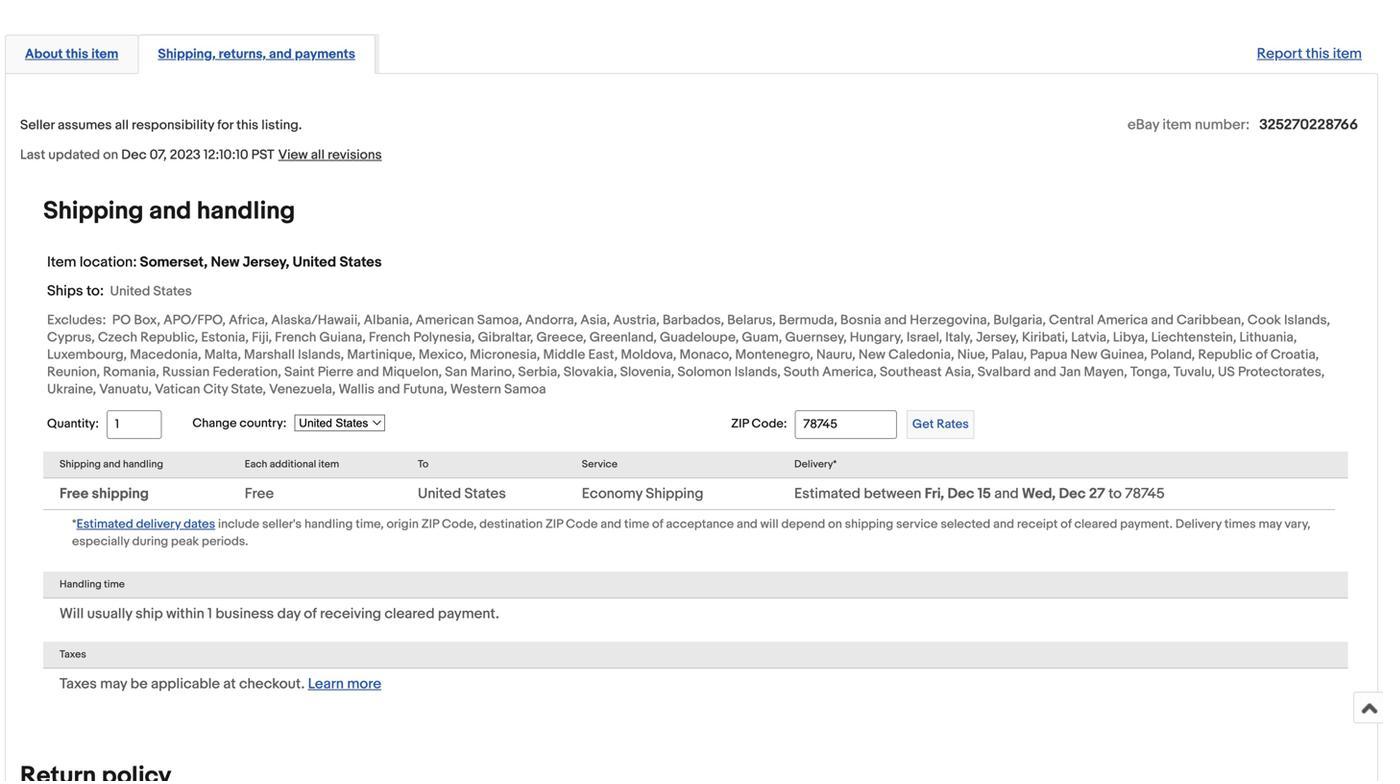 Task type: vqa. For each thing, say whether or not it's contained in the screenshot.
Deals
no



Task type: describe. For each thing, give the bounding box(es) containing it.
this for about
[[66, 46, 88, 62]]

bosnia
[[841, 312, 882, 328]]

moldova,
[[621, 347, 677, 363]]

seller
[[20, 117, 55, 133]]

include
[[218, 517, 260, 532]]

solomon
[[678, 364, 732, 380]]

and up somerset,
[[149, 196, 191, 226]]

czech
[[98, 329, 137, 346]]

of right the day
[[304, 605, 317, 623]]

federation,
[[213, 364, 281, 380]]

futuna,
[[403, 381, 448, 398]]

get rates button
[[907, 410, 975, 439]]

about
[[25, 46, 63, 62]]

0 vertical spatial all
[[115, 117, 129, 133]]

each
[[245, 458, 267, 471]]

apo/fpo,
[[163, 312, 226, 328]]

and right 15
[[995, 485, 1019, 502]]

item for each additional item
[[319, 458, 339, 471]]

saint
[[284, 364, 315, 380]]

somerset,
[[140, 254, 208, 271]]

marino,
[[471, 364, 515, 380]]

time,
[[356, 517, 384, 532]]

republic
[[1199, 347, 1253, 363]]

pst
[[251, 147, 275, 163]]

item for report this item
[[1334, 45, 1363, 62]]

western
[[451, 381, 502, 398]]

0 horizontal spatial asia,
[[581, 312, 610, 328]]

central
[[1050, 312, 1095, 328]]

day
[[277, 605, 301, 623]]

monaco,
[[680, 347, 733, 363]]

polynesia,
[[414, 329, 475, 346]]

1 vertical spatial may
[[100, 675, 127, 693]]

1 horizontal spatial zip
[[546, 517, 563, 532]]

palau,
[[992, 347, 1028, 363]]

item right ebay
[[1163, 116, 1192, 133]]

and down papua
[[1034, 364, 1057, 380]]

guinea,
[[1101, 347, 1148, 363]]

responsibility
[[132, 117, 214, 133]]

liechtenstein,
[[1152, 329, 1237, 346]]

get rates
[[913, 417, 969, 432]]

acceptance
[[666, 517, 734, 532]]

free for free shipping
[[60, 485, 89, 502]]

svalbard
[[978, 364, 1031, 380]]

taxes may be applicable at checkout. learn more
[[60, 675, 382, 693]]

last
[[20, 147, 45, 163]]

and up liechtenstein, at the top
[[1152, 312, 1174, 328]]

payments
[[295, 46, 355, 62]]

fri,
[[925, 485, 945, 502]]

zip code:
[[732, 417, 787, 432]]

united inside ships to: united states
[[110, 283, 150, 300]]

venezuela,
[[269, 381, 336, 398]]

1 horizontal spatial this
[[236, 117, 259, 133]]

time inside include seller's handling time, origin zip code, destination zip code and time of acceptance and will depend on shipping service selected and receipt of cleared payment. delivery times may vary, especially during peak periods.
[[625, 517, 650, 532]]

to:
[[86, 282, 104, 300]]

cleared inside include seller's handling time, origin zip code, destination zip code and time of acceptance and will depend on shipping service selected and receipt of cleared payment. delivery times may vary, especially during peak periods.
[[1075, 517, 1118, 532]]

fiji,
[[252, 329, 272, 346]]

origin
[[387, 517, 419, 532]]

1
[[208, 605, 212, 623]]

shipping,
[[158, 46, 216, 62]]

excludes:
[[47, 312, 106, 328]]

hungary,
[[850, 329, 904, 346]]

tonga,
[[1131, 364, 1171, 380]]

vanuatu,
[[99, 381, 152, 398]]

handling time
[[60, 578, 125, 591]]

78745
[[1126, 485, 1165, 502]]

croatia,
[[1271, 347, 1320, 363]]

2 vertical spatial islands,
[[735, 364, 781, 380]]

macedonia,
[[130, 347, 201, 363]]

taxes for taxes may be applicable at checkout. learn more
[[60, 675, 97, 693]]

item for about this item
[[91, 46, 119, 62]]

include seller's handling time, origin zip code, destination zip code and time of acceptance and will depend on shipping service selected and receipt of cleared payment. delivery times may vary, especially during peak periods.
[[72, 517, 1311, 549]]

and down miquelon,
[[378, 381, 400, 398]]

change country:
[[193, 416, 287, 431]]

and left receipt
[[994, 517, 1015, 532]]

city
[[203, 381, 228, 398]]

shipping inside include seller's handling time, origin zip code, destination zip code and time of acceptance and will depend on shipping service selected and receipt of cleared payment. delivery times may vary, especially during peak periods.
[[845, 517, 894, 532]]

delivery
[[136, 517, 181, 532]]

bulgaria,
[[994, 312, 1047, 328]]

jan
[[1060, 364, 1081, 380]]

may inside include seller's handling time, origin zip code, destination zip code and time of acceptance and will depend on shipping service selected and receipt of cleared payment. delivery times may vary, especially during peak periods.
[[1259, 517, 1283, 532]]

1 horizontal spatial handling
[[197, 196, 295, 226]]

american
[[416, 312, 474, 328]]

martinique,
[[347, 347, 416, 363]]

united states
[[418, 485, 506, 502]]

325270228766
[[1260, 116, 1359, 133]]

and inside button
[[269, 46, 292, 62]]

2 vertical spatial united
[[418, 485, 461, 502]]

caledonia,
[[889, 347, 955, 363]]

and right the code
[[601, 517, 622, 532]]

report this item
[[1258, 45, 1363, 62]]

0 horizontal spatial estimated
[[77, 517, 133, 532]]

alaska/hawaii,
[[271, 312, 361, 328]]

and up hungary,
[[885, 312, 907, 328]]

gibraltar,
[[478, 329, 534, 346]]

tuvalu,
[[1174, 364, 1216, 380]]

additional
[[270, 458, 316, 471]]

0 horizontal spatial new
[[211, 254, 240, 271]]

0 vertical spatial shipping
[[92, 485, 149, 502]]

to
[[418, 458, 429, 471]]

code,
[[442, 517, 477, 532]]

dec for 07,
[[121, 147, 147, 163]]

handling inside include seller's handling time, origin zip code, destination zip code and time of acceptance and will depend on shipping service selected and receipt of cleared payment. delivery times may vary, especially during peak periods.
[[305, 517, 353, 532]]

ship
[[136, 605, 163, 623]]

ZIP Code: text field
[[795, 410, 898, 439]]

guiana,
[[320, 329, 366, 346]]

niue,
[[958, 347, 989, 363]]

0 vertical spatial islands,
[[1285, 312, 1331, 328]]



Task type: locate. For each thing, give the bounding box(es) containing it.
estimated up especially on the bottom left of the page
[[77, 517, 133, 532]]

new down hungary,
[[859, 347, 886, 363]]

slovenia,
[[620, 364, 675, 380]]

estimated
[[795, 485, 861, 502], [77, 517, 133, 532]]

box,
[[134, 312, 160, 328]]

cleared right receiving
[[385, 605, 435, 623]]

payment. down code,
[[438, 605, 499, 623]]

all right view on the left of the page
[[311, 147, 325, 163]]

0 horizontal spatial islands,
[[298, 347, 344, 363]]

1 horizontal spatial french
[[369, 329, 411, 346]]

slovakia,
[[564, 364, 617, 380]]

27
[[1090, 485, 1106, 502]]

item right about
[[91, 46, 119, 62]]

0 horizontal spatial cleared
[[385, 605, 435, 623]]

1 horizontal spatial islands,
[[735, 364, 781, 380]]

1 horizontal spatial shipping
[[845, 517, 894, 532]]

report
[[1258, 45, 1303, 62]]

tab list
[[5, 31, 1379, 74]]

greenland,
[[590, 329, 657, 346]]

1 vertical spatial states
[[153, 283, 192, 300]]

item inside button
[[91, 46, 119, 62]]

french down alaska/hawaii,
[[275, 329, 317, 346]]

cleared down 27
[[1075, 517, 1118, 532]]

view
[[278, 147, 308, 163]]

0 vertical spatial united
[[293, 254, 336, 271]]

will
[[60, 605, 84, 623]]

of right receipt
[[1061, 517, 1072, 532]]

1 vertical spatial time
[[104, 578, 125, 591]]

time up usually
[[104, 578, 125, 591]]

and up wallis
[[357, 364, 379, 380]]

south
[[784, 364, 820, 380]]

shipping, returns, and payments
[[158, 46, 355, 62]]

po box, apo/fpo, africa, alaska/hawaii, albania, american samoa, andorra, asia, austria, barbados, belarus, bermuda, bosnia and herzegovina, bulgaria, central america and caribbean, cook islands, cyprus, czech republic, estonia, fiji, french guiana, french polynesia, gibraltar, greece, greenland, guadeloupe, guam, guernsey, hungary, israel, italy, jersey, kiribati, latvia, libya, liechtenstein, lithuania, luxembourg, macedonia, malta, marshall islands, martinique, mexico, micronesia, middle east, moldova, monaco, montenegro, nauru, new caledonia, niue, palau, papua new guinea, poland, republic of croatia, reunion, romania, russian federation, saint pierre and miquelon, san marino, serbia, slovakia, slovenia, solomon islands, south america, southeast asia, svalbard and jan mayen, tonga, tuvalu, us protectorates, ukraine, vanuatu, vatican city state, venezuela, wallis and futuna, western samoa
[[47, 312, 1331, 398]]

samoa
[[505, 381, 546, 398]]

0 vertical spatial estimated
[[795, 485, 861, 502]]

shipping up free shipping on the left of page
[[60, 458, 101, 471]]

free up the *
[[60, 485, 89, 502]]

to
[[1109, 485, 1122, 502]]

on inside include seller's handling time, origin zip code, destination zip code and time of acceptance and will depend on shipping service selected and receipt of cleared payment. delivery times may vary, especially during peak periods.
[[829, 517, 843, 532]]

free down each
[[245, 485, 274, 502]]

1 horizontal spatial dec
[[948, 485, 975, 502]]

shipping, returns, and payments button
[[158, 45, 355, 63]]

estimated down delivery*
[[795, 485, 861, 502]]

1 vertical spatial cleared
[[385, 605, 435, 623]]

french down albania,
[[369, 329, 411, 346]]

1 horizontal spatial time
[[625, 517, 650, 532]]

united up alaska/hawaii,
[[293, 254, 336, 271]]

and up free shipping on the left of page
[[103, 458, 121, 471]]

1 free from the left
[[60, 485, 89, 502]]

checkout.
[[239, 675, 305, 693]]

times
[[1225, 517, 1257, 532]]

time down economy shipping at the bottom of the page
[[625, 517, 650, 532]]

states inside ships to: united states
[[153, 283, 192, 300]]

0 horizontal spatial time
[[104, 578, 125, 591]]

code
[[566, 517, 598, 532]]

2 horizontal spatial united
[[418, 485, 461, 502]]

middle
[[543, 347, 586, 363]]

caribbean,
[[1177, 312, 1245, 328]]

shipping and handling up somerset,
[[43, 196, 295, 226]]

greece,
[[537, 329, 587, 346]]

french
[[275, 329, 317, 346], [369, 329, 411, 346]]

1 horizontal spatial free
[[245, 485, 274, 502]]

0 vertical spatial jersey,
[[243, 254, 290, 271]]

view all revisions link
[[275, 146, 382, 163]]

austria,
[[613, 312, 660, 328]]

on right "depend"
[[829, 517, 843, 532]]

*
[[72, 517, 77, 532]]

0 vertical spatial handling
[[197, 196, 295, 226]]

ukraine,
[[47, 381, 96, 398]]

2 vertical spatial handling
[[305, 517, 353, 532]]

states up albania,
[[340, 254, 382, 271]]

get
[[913, 417, 934, 432]]

payment. down the 78745
[[1121, 517, 1173, 532]]

this
[[1307, 45, 1330, 62], [66, 46, 88, 62], [236, 117, 259, 133]]

1 horizontal spatial may
[[1259, 517, 1283, 532]]

of inside the po box, apo/fpo, africa, alaska/hawaii, albania, american samoa, andorra, asia, austria, barbados, belarus, bermuda, bosnia and herzegovina, bulgaria, central america and caribbean, cook islands, cyprus, czech republic, estonia, fiji, french guiana, french polynesia, gibraltar, greece, greenland, guadeloupe, guam, guernsey, hungary, israel, italy, jersey, kiribati, latvia, libya, liechtenstein, lithuania, luxembourg, macedonia, malta, marshall islands, martinique, mexico, micronesia, middle east, moldova, monaco, montenegro, nauru, new caledonia, niue, palau, papua new guinea, poland, republic of croatia, reunion, romania, russian federation, saint pierre and miquelon, san marino, serbia, slovakia, slovenia, solomon islands, south america, southeast asia, svalbard and jan mayen, tonga, tuvalu, us protectorates, ukraine, vanuatu, vatican city state, venezuela, wallis and futuna, western samoa
[[1256, 347, 1268, 363]]

0 horizontal spatial payment.
[[438, 605, 499, 623]]

may left vary,
[[1259, 517, 1283, 532]]

taxes for taxes
[[60, 648, 86, 661]]

code:
[[752, 417, 787, 432]]

shipping up 'acceptance'
[[646, 485, 704, 502]]

service
[[582, 458, 618, 471]]

barbados,
[[663, 312, 725, 328]]

miquelon,
[[382, 364, 442, 380]]

africa,
[[229, 312, 268, 328]]

0 horizontal spatial may
[[100, 675, 127, 693]]

1 vertical spatial jersey,
[[976, 329, 1019, 346]]

tab list containing about this item
[[5, 31, 1379, 74]]

islands, up croatia,
[[1285, 312, 1331, 328]]

micronesia,
[[470, 347, 540, 363]]

dec for 15
[[948, 485, 975, 502]]

1 horizontal spatial states
[[340, 254, 382, 271]]

economy
[[582, 485, 643, 502]]

seller assumes all responsibility for this listing.
[[20, 117, 302, 133]]

united up po on the left of page
[[110, 283, 150, 300]]

0 vertical spatial asia,
[[581, 312, 610, 328]]

1 horizontal spatial cleared
[[1075, 517, 1118, 532]]

2 free from the left
[[245, 485, 274, 502]]

estonia,
[[201, 329, 249, 346]]

handling down the quantity: text box
[[123, 458, 163, 471]]

america,
[[823, 364, 877, 380]]

shipping down between
[[845, 517, 894, 532]]

this right about
[[66, 46, 88, 62]]

free for free
[[245, 485, 274, 502]]

payment. inside include seller's handling time, origin zip code, destination zip code and time of acceptance and will depend on shipping service selected and receipt of cleared payment. delivery times may vary, especially during peak periods.
[[1121, 517, 1173, 532]]

0 vertical spatial time
[[625, 517, 650, 532]]

dec left 27
[[1059, 485, 1086, 502]]

pierre
[[318, 364, 354, 380]]

1 horizontal spatial estimated
[[795, 485, 861, 502]]

shipping
[[92, 485, 149, 502], [845, 517, 894, 532]]

item
[[1334, 45, 1363, 62], [91, 46, 119, 62], [1163, 116, 1192, 133], [319, 458, 339, 471]]

0 horizontal spatial shipping
[[92, 485, 149, 502]]

1 vertical spatial on
[[829, 517, 843, 532]]

1 taxes from the top
[[60, 648, 86, 661]]

papua
[[1031, 347, 1068, 363]]

1 vertical spatial taxes
[[60, 675, 97, 693]]

0 horizontal spatial zip
[[422, 517, 439, 532]]

seller's
[[262, 517, 302, 532]]

each additional item
[[245, 458, 339, 471]]

0 vertical spatial taxes
[[60, 648, 86, 661]]

receipt
[[1018, 517, 1058, 532]]

asia, down niue,
[[945, 364, 975, 380]]

and right returns,
[[269, 46, 292, 62]]

about this item
[[25, 46, 119, 62]]

1 vertical spatial shipping
[[60, 458, 101, 471]]

dates
[[184, 517, 215, 532]]

bermuda,
[[779, 312, 838, 328]]

1 horizontal spatial payment.
[[1121, 517, 1173, 532]]

israel,
[[907, 329, 943, 346]]

1 vertical spatial estimated
[[77, 517, 133, 532]]

vary,
[[1285, 517, 1311, 532]]

1 french from the left
[[275, 329, 317, 346]]

reunion,
[[47, 364, 100, 380]]

0 vertical spatial cleared
[[1075, 517, 1118, 532]]

0 vertical spatial shipping and handling
[[43, 196, 295, 226]]

business
[[216, 605, 274, 623]]

guernsey,
[[786, 329, 847, 346]]

new down latvia,
[[1071, 347, 1098, 363]]

during
[[132, 534, 168, 549]]

states down somerset,
[[153, 283, 192, 300]]

0 horizontal spatial states
[[153, 283, 192, 300]]

1 horizontal spatial united
[[293, 254, 336, 271]]

of down lithuania,
[[1256, 347, 1268, 363]]

2 horizontal spatial states
[[465, 485, 506, 502]]

states up destination
[[465, 485, 506, 502]]

estimated delivery dates link
[[77, 515, 215, 532]]

Quantity: text field
[[107, 410, 162, 439]]

marshall
[[244, 347, 295, 363]]

islands, up pierre
[[298, 347, 344, 363]]

0 horizontal spatial on
[[103, 147, 118, 163]]

2 horizontal spatial handling
[[305, 517, 353, 532]]

for
[[217, 117, 233, 133]]

east,
[[589, 347, 618, 363]]

1 horizontal spatial new
[[859, 347, 886, 363]]

0 horizontal spatial french
[[275, 329, 317, 346]]

taxes down will at the bottom
[[60, 648, 86, 661]]

handling
[[197, 196, 295, 226], [123, 458, 163, 471], [305, 517, 353, 532]]

2 vertical spatial states
[[465, 485, 506, 502]]

2 horizontal spatial this
[[1307, 45, 1330, 62]]

0 horizontal spatial handling
[[123, 458, 163, 471]]

new right somerset,
[[211, 254, 240, 271]]

this right report
[[1307, 45, 1330, 62]]

shipping up location: on the top of the page
[[43, 196, 144, 226]]

item right report
[[1334, 45, 1363, 62]]

1 vertical spatial shipping
[[845, 517, 894, 532]]

ebay
[[1128, 116, 1160, 133]]

item right additional
[[319, 458, 339, 471]]

0 horizontal spatial all
[[115, 117, 129, 133]]

learn more link
[[308, 675, 382, 693]]

zip left the code
[[546, 517, 563, 532]]

dec left 07,
[[121, 147, 147, 163]]

about this item button
[[25, 45, 119, 63]]

1 vertical spatial all
[[311, 147, 325, 163]]

be
[[130, 675, 148, 693]]

asia,
[[581, 312, 610, 328], [945, 364, 975, 380]]

0 horizontal spatial dec
[[121, 147, 147, 163]]

0 horizontal spatial united
[[110, 283, 150, 300]]

1 vertical spatial handling
[[123, 458, 163, 471]]

1 horizontal spatial on
[[829, 517, 843, 532]]

new
[[211, 254, 240, 271], [859, 347, 886, 363], [1071, 347, 1098, 363]]

this right for
[[236, 117, 259, 133]]

2 horizontal spatial dec
[[1059, 485, 1086, 502]]

1 vertical spatial islands,
[[298, 347, 344, 363]]

delivery
[[1176, 517, 1222, 532]]

ships
[[47, 282, 83, 300]]

shipping and handling up free shipping on the left of page
[[60, 458, 163, 471]]

0 horizontal spatial free
[[60, 485, 89, 502]]

between
[[864, 485, 922, 502]]

2 horizontal spatial zip
[[732, 417, 749, 432]]

on right updated
[[103, 147, 118, 163]]

2 horizontal spatial islands,
[[1285, 312, 1331, 328]]

islands, down montenegro,
[[735, 364, 781, 380]]

1 vertical spatial asia,
[[945, 364, 975, 380]]

0 vertical spatial payment.
[[1121, 517, 1173, 532]]

all right the assumes
[[115, 117, 129, 133]]

united down to
[[418, 485, 461, 502]]

taxes left be
[[60, 675, 97, 693]]

0 vertical spatial on
[[103, 147, 118, 163]]

jersey, up africa,
[[243, 254, 290, 271]]

and left will
[[737, 517, 758, 532]]

handling left time,
[[305, 517, 353, 532]]

1 vertical spatial payment.
[[438, 605, 499, 623]]

handling down pst
[[197, 196, 295, 226]]

destination
[[480, 517, 543, 532]]

0 vertical spatial states
[[340, 254, 382, 271]]

zip right origin
[[422, 517, 439, 532]]

dec left 15
[[948, 485, 975, 502]]

receiving
[[320, 605, 382, 623]]

jersey, inside the po box, apo/fpo, africa, alaska/hawaii, albania, american samoa, andorra, asia, austria, barbados, belarus, bermuda, bosnia and herzegovina, bulgaria, central america and caribbean, cook islands, cyprus, czech republic, estonia, fiji, french guiana, french polynesia, gibraltar, greece, greenland, guadeloupe, guam, guernsey, hungary, israel, italy, jersey, kiribati, latvia, libya, liechtenstein, lithuania, luxembourg, macedonia, malta, marshall islands, martinique, mexico, micronesia, middle east, moldova, monaco, montenegro, nauru, new caledonia, niue, palau, papua new guinea, poland, republic of croatia, reunion, romania, russian federation, saint pierre and miquelon, san marino, serbia, slovakia, slovenia, solomon islands, south america, southeast asia, svalbard and jan mayen, tonga, tuvalu, us protectorates, ukraine, vanuatu, vatican city state, venezuela, wallis and futuna, western samoa
[[976, 329, 1019, 346]]

luxembourg,
[[47, 347, 127, 363]]

san
[[445, 364, 468, 380]]

assumes
[[58, 117, 112, 133]]

guam,
[[742, 329, 783, 346]]

this inside button
[[66, 46, 88, 62]]

2 french from the left
[[369, 329, 411, 346]]

this for report
[[1307, 45, 1330, 62]]

0 vertical spatial shipping
[[43, 196, 144, 226]]

2 vertical spatial shipping
[[646, 485, 704, 502]]

2 taxes from the top
[[60, 675, 97, 693]]

zip left code: in the bottom right of the page
[[732, 417, 749, 432]]

listing.
[[262, 117, 302, 133]]

1 vertical spatial united
[[110, 283, 150, 300]]

romania,
[[103, 364, 159, 380]]

shipping up * estimated delivery dates
[[92, 485, 149, 502]]

1 vertical spatial shipping and handling
[[60, 458, 163, 471]]

2 horizontal spatial new
[[1071, 347, 1098, 363]]

may left be
[[100, 675, 127, 693]]

jersey, up palau,
[[976, 329, 1019, 346]]

1 horizontal spatial all
[[311, 147, 325, 163]]

country:
[[240, 416, 287, 431]]

samoa,
[[477, 312, 523, 328]]

0 horizontal spatial this
[[66, 46, 88, 62]]

serbia,
[[518, 364, 561, 380]]

republic,
[[140, 329, 198, 346]]

1 horizontal spatial asia,
[[945, 364, 975, 380]]

0 horizontal spatial jersey,
[[243, 254, 290, 271]]

1 horizontal spatial jersey,
[[976, 329, 1019, 346]]

asia, up greenland,
[[581, 312, 610, 328]]

0 vertical spatial may
[[1259, 517, 1283, 532]]

of down economy shipping at the bottom of the page
[[653, 517, 664, 532]]



